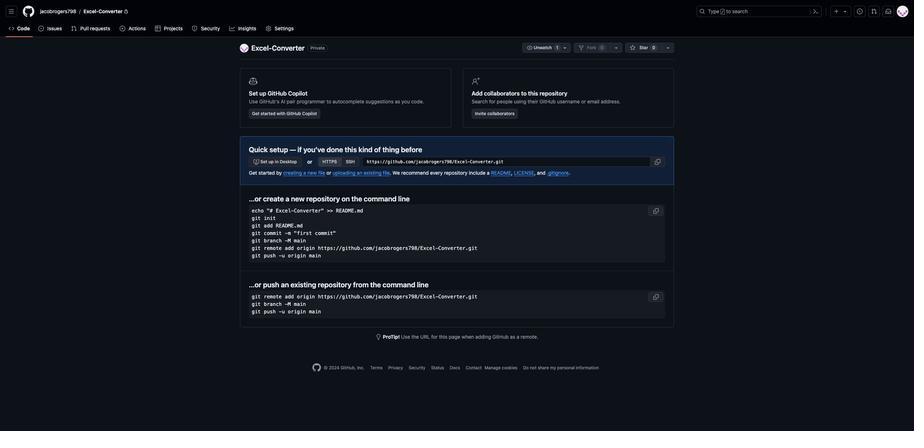Task type: vqa. For each thing, say whether or not it's contained in the screenshot.
copilot Icon
yes



Task type: locate. For each thing, give the bounding box(es) containing it.
banner
[[0, 0, 914, 37]]

0 horizontal spatial git pull request image
[[71, 26, 77, 31]]

gear image
[[266, 26, 271, 31]]

lock image
[[124, 9, 128, 14]]

issue opened image
[[38, 26, 44, 31]]

0 vertical spatial homepage image
[[23, 6, 34, 17]]

code image
[[9, 26, 14, 31]]

homepage image
[[23, 6, 34, 17], [312, 364, 321, 372]]

copy to clipboard image
[[655, 159, 661, 165], [653, 208, 659, 214]]

1 horizontal spatial homepage image
[[312, 364, 321, 372]]

star image
[[630, 45, 636, 51]]

eye image
[[527, 45, 533, 51]]

owner avatar image
[[240, 44, 249, 53]]

table image
[[155, 26, 161, 31]]

1 vertical spatial homepage image
[[312, 364, 321, 372]]

see your forks of this repository image
[[614, 45, 619, 51]]

shield image
[[192, 26, 198, 31]]

Clone URL text field
[[362, 157, 651, 167]]

1 horizontal spatial git pull request image
[[872, 9, 877, 14]]

copy to clipboard image
[[653, 295, 659, 300]]

git pull request image
[[872, 9, 877, 14], [71, 26, 77, 31]]

0 vertical spatial git pull request image
[[872, 9, 877, 14]]

git pull request image right issue opened image
[[872, 9, 877, 14]]

desktop download image
[[254, 159, 259, 165]]

0 users starred this repository element
[[650, 44, 658, 51]]

git pull request image right issue opened icon
[[71, 26, 77, 31]]

list
[[37, 6, 693, 17]]

issue opened image
[[857, 9, 863, 14]]

1 vertical spatial git pull request image
[[71, 26, 77, 31]]



Task type: describe. For each thing, give the bounding box(es) containing it.
command palette image
[[813, 9, 819, 14]]

light bulb image
[[376, 335, 382, 340]]

person add image
[[472, 77, 480, 86]]

notifications image
[[886, 9, 892, 14]]

triangle down image
[[843, 9, 848, 14]]

0 vertical spatial copy to clipboard image
[[655, 159, 661, 165]]

1 vertical spatial copy to clipboard image
[[653, 208, 659, 214]]

git pull request image for issue opened image
[[872, 9, 877, 14]]

0 horizontal spatial homepage image
[[23, 6, 34, 17]]

play image
[[120, 26, 125, 31]]

graph image
[[229, 26, 235, 31]]

add this repository to a list image
[[665, 45, 671, 51]]

git pull request image for issue opened icon
[[71, 26, 77, 31]]

copilot image
[[249, 77, 258, 86]]

repo forked image
[[579, 45, 584, 51]]



